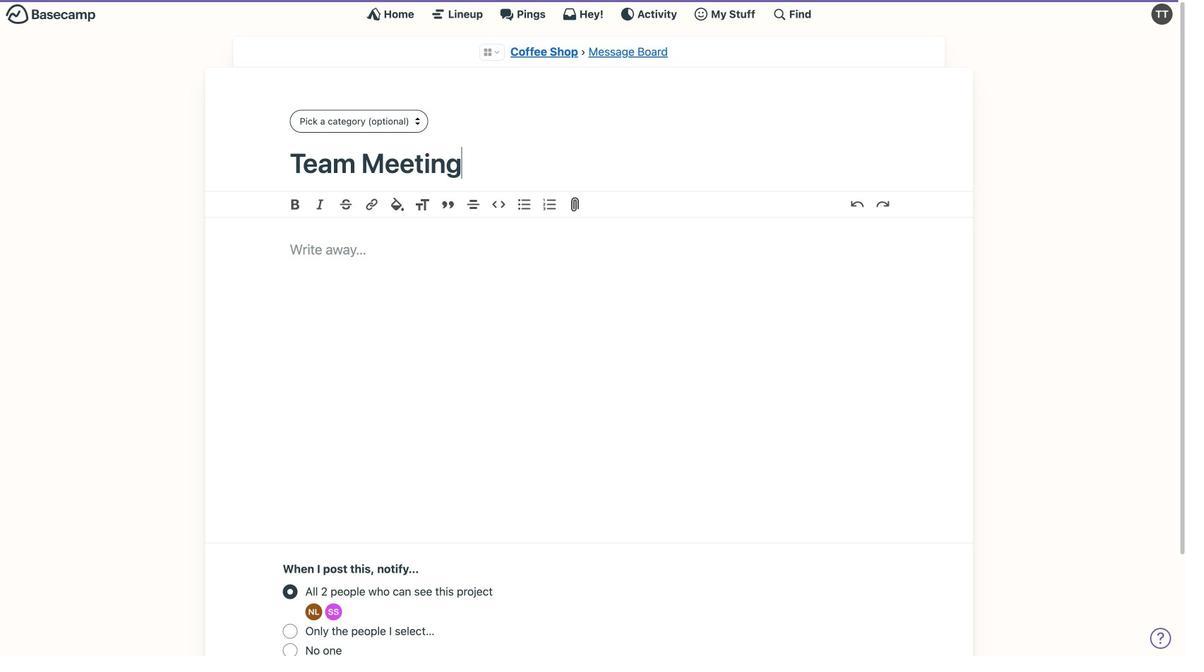 Task type: locate. For each thing, give the bounding box(es) containing it.
sarah silvers image
[[325, 604, 342, 621]]

natalie lubich image
[[306, 604, 323, 621]]

Write away… text field
[[248, 218, 931, 526]]

Type a title… text field
[[290, 147, 889, 179]]



Task type: vqa. For each thing, say whether or not it's contained in the screenshot.
The Home
no



Task type: describe. For each thing, give the bounding box(es) containing it.
terry turtle image
[[1152, 4, 1173, 25]]

keyboard shortcut: ⌘ + / image
[[773, 7, 787, 21]]

main element
[[0, 0, 1179, 28]]

switch accounts image
[[6, 4, 96, 25]]



